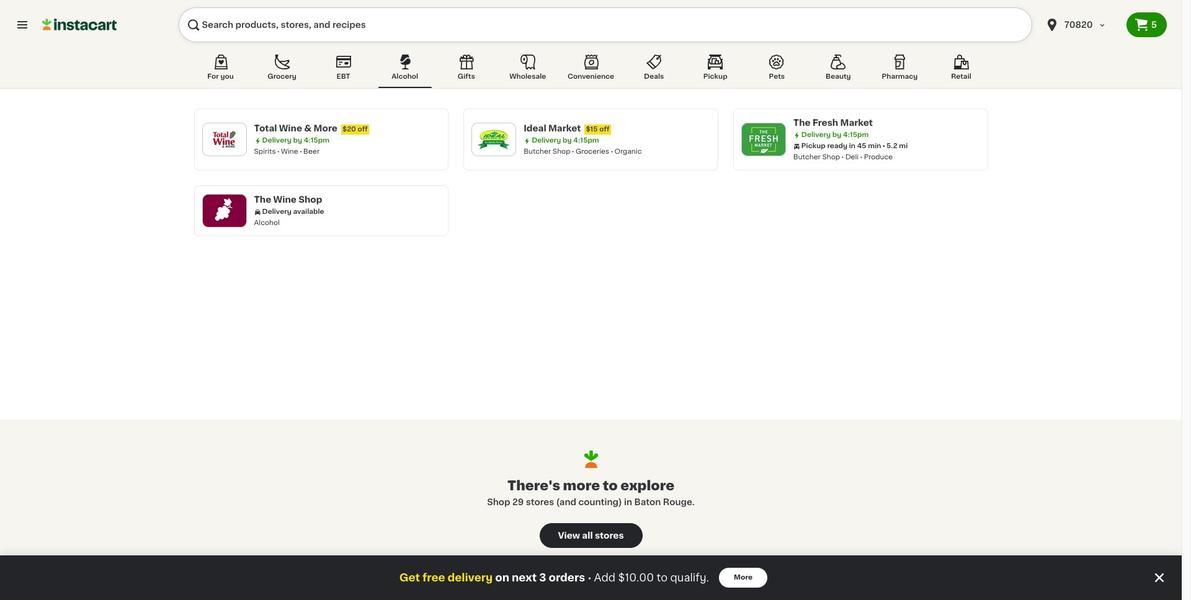 Task type: locate. For each thing, give the bounding box(es) containing it.
0 vertical spatial more
[[314, 124, 338, 133]]

alcohol down delivery available
[[254, 220, 280, 227]]

1 horizontal spatial more
[[734, 575, 753, 582]]

the wine shop
[[254, 196, 322, 204]]

4:15pm
[[844, 132, 869, 138], [304, 137, 330, 144], [574, 137, 600, 144]]

by
[[833, 132, 842, 138], [293, 137, 302, 144], [563, 137, 572, 144]]

1 horizontal spatial 4:15pm
[[574, 137, 600, 144]]

stores
[[526, 499, 555, 507], [595, 532, 624, 541]]

retail
[[952, 73, 972, 80]]

beauty button
[[812, 52, 866, 88]]

by up spirits wine beer
[[293, 137, 302, 144]]

grocery
[[268, 73, 297, 80]]

delivery down fresh
[[802, 132, 831, 138]]

1 horizontal spatial alcohol
[[392, 73, 419, 80]]

the
[[794, 119, 811, 127], [254, 196, 271, 204]]

available
[[293, 209, 324, 215]]

the left fresh
[[794, 119, 811, 127]]

delivery by 4:15pm up "ready" on the right top of page
[[802, 132, 869, 138]]

0 vertical spatial stores
[[526, 499, 555, 507]]

wine for total
[[279, 124, 302, 133]]

wine up delivery available
[[273, 196, 297, 204]]

the fresh market logo image
[[748, 124, 780, 156]]

0 horizontal spatial by
[[293, 137, 302, 144]]

1 vertical spatial to
[[657, 574, 668, 584]]

70820 button
[[1038, 7, 1127, 42], [1045, 7, 1120, 42]]

butcher shop deli produce
[[794, 154, 893, 161]]

4:15pm up the 45
[[844, 132, 869, 138]]

delivery down ideal
[[532, 137, 561, 144]]

$20
[[343, 126, 356, 133]]

spirits wine beer
[[254, 148, 320, 155]]

get free delivery on next 3 orders • add $10.00 to qualify.
[[400, 574, 710, 584]]

to
[[603, 480, 618, 493], [657, 574, 668, 584]]

shop up the available
[[299, 196, 322, 204]]

min
[[869, 143, 882, 150]]

beer
[[304, 148, 320, 155]]

0 horizontal spatial pickup
[[704, 73, 728, 80]]

stores down there's
[[526, 499, 555, 507]]

0 horizontal spatial the
[[254, 196, 271, 204]]

butcher down ideal
[[524, 148, 551, 155]]

(and
[[557, 499, 577, 507]]

butcher down pickup ready in 45 min
[[794, 154, 821, 161]]

delivery
[[802, 132, 831, 138], [262, 137, 292, 144], [532, 137, 561, 144], [262, 209, 292, 215]]

wine left &
[[279, 124, 302, 133]]

1 horizontal spatial by
[[563, 137, 572, 144]]

deals button
[[628, 52, 681, 88]]

the up delivery available
[[254, 196, 271, 204]]

butcher
[[524, 148, 551, 155], [794, 154, 821, 161]]

treatment tracker modal dialog
[[0, 556, 1183, 601]]

5.2 mi
[[887, 143, 908, 150]]

0 horizontal spatial alcohol
[[254, 220, 280, 227]]

0 vertical spatial the
[[794, 119, 811, 127]]

1 horizontal spatial stores
[[595, 532, 624, 541]]

shop categories tab list
[[194, 52, 989, 88]]

0 horizontal spatial delivery by 4:15pm
[[262, 137, 330, 144]]

convenience
[[568, 73, 615, 80]]

4:15pm for total wine & more
[[304, 137, 330, 144]]

29
[[513, 499, 524, 507]]

5 button
[[1127, 12, 1168, 37]]

shop
[[553, 148, 571, 155], [823, 154, 841, 161], [299, 196, 322, 204], [487, 499, 511, 507]]

alcohol left gifts
[[392, 73, 419, 80]]

deals
[[644, 73, 664, 80]]

4:15pm for ideal market
[[574, 137, 600, 144]]

by up "ready" on the right top of page
[[833, 132, 842, 138]]

0 horizontal spatial butcher
[[524, 148, 551, 155]]

1 vertical spatial wine
[[281, 148, 298, 155]]

wholesale
[[510, 73, 547, 80]]

4:15pm up butcher shop groceries organic
[[574, 137, 600, 144]]

free
[[423, 574, 445, 584]]

1 vertical spatial pickup
[[802, 143, 826, 150]]

1 vertical spatial in
[[625, 499, 633, 507]]

1 vertical spatial stores
[[595, 532, 624, 541]]

convenience button
[[563, 52, 620, 88]]

1 horizontal spatial to
[[657, 574, 668, 584]]

to right $10.00
[[657, 574, 668, 584]]

instacart image
[[42, 17, 117, 32]]

on
[[496, 574, 510, 584]]

in left the 45
[[850, 143, 856, 150]]

in
[[850, 143, 856, 150], [625, 499, 633, 507]]

shop down "ready" on the right top of page
[[823, 154, 841, 161]]

1 vertical spatial the
[[254, 196, 271, 204]]

0 vertical spatial to
[[603, 480, 618, 493]]

0 horizontal spatial in
[[625, 499, 633, 507]]

4:15pm up 'beer'
[[304, 137, 330, 144]]

pets
[[770, 73, 785, 80]]

wine for the
[[273, 196, 297, 204]]

0 vertical spatial in
[[850, 143, 856, 150]]

off right $20
[[358, 126, 368, 133]]

1 horizontal spatial pickup
[[802, 143, 826, 150]]

qualify.
[[671, 574, 710, 584]]

stores right all
[[595, 532, 624, 541]]

off
[[358, 126, 368, 133], [600, 126, 610, 133]]

1 vertical spatial more
[[734, 575, 753, 582]]

to inside there's more to explore shop 29 stores (and counting) in baton rouge.
[[603, 480, 618, 493]]

gifts button
[[440, 52, 493, 88]]

pickup left "ready" on the right top of page
[[802, 143, 826, 150]]

total
[[254, 124, 277, 133]]

0 horizontal spatial off
[[358, 126, 368, 133]]

2 horizontal spatial delivery by 4:15pm
[[802, 132, 869, 138]]

the for the wine shop
[[254, 196, 271, 204]]

0 horizontal spatial 4:15pm
[[304, 137, 330, 144]]

alcohol
[[392, 73, 419, 80], [254, 220, 280, 227]]

delivery down "the wine shop"
[[262, 209, 292, 215]]

stores inside there's more to explore shop 29 stores (and counting) in baton rouge.
[[526, 499, 555, 507]]

wine for spirits
[[281, 148, 298, 155]]

delivery up spirits wine beer
[[262, 137, 292, 144]]

pickup inside button
[[704, 73, 728, 80]]

more right &
[[314, 124, 338, 133]]

off right $15
[[600, 126, 610, 133]]

explore
[[621, 480, 675, 493]]

2 horizontal spatial by
[[833, 132, 842, 138]]

by down ideal market $15 off
[[563, 137, 572, 144]]

0 horizontal spatial stores
[[526, 499, 555, 507]]

market left $15
[[549, 124, 581, 133]]

delivery by 4:15pm down ideal market $15 off
[[532, 137, 600, 144]]

in left baton
[[625, 499, 633, 507]]

1 horizontal spatial delivery by 4:15pm
[[532, 137, 600, 144]]

1 horizontal spatial butcher
[[794, 154, 821, 161]]

to up counting)
[[603, 480, 618, 493]]

market
[[841, 119, 873, 127], [549, 124, 581, 133]]

0 vertical spatial alcohol
[[392, 73, 419, 80]]

by for total wine & more
[[293, 137, 302, 144]]

there's more to explore shop 29 stores (and counting) in baton rouge.
[[487, 480, 695, 507]]

the fresh market
[[794, 119, 873, 127]]

pickup
[[704, 73, 728, 80], [802, 143, 826, 150]]

ready
[[828, 143, 848, 150]]

fresh
[[813, 119, 839, 127]]

&
[[304, 124, 312, 133]]

the wine shop logo image
[[208, 195, 241, 227]]

rouge.
[[664, 499, 695, 507]]

market up the 45
[[841, 119, 873, 127]]

more
[[314, 124, 338, 133], [734, 575, 753, 582]]

more inside more button
[[734, 575, 753, 582]]

shop down ideal market $15 off
[[553, 148, 571, 155]]

shop left 29 at left
[[487, 499, 511, 507]]

spirits
[[254, 148, 276, 155]]

1 horizontal spatial in
[[850, 143, 856, 150]]

2 off from the left
[[600, 126, 610, 133]]

1 horizontal spatial the
[[794, 119, 811, 127]]

pickup left 'pets'
[[704, 73, 728, 80]]

1 off from the left
[[358, 126, 368, 133]]

more right qualify.
[[734, 575, 753, 582]]

delivery by 4:15pm
[[802, 132, 869, 138], [262, 137, 330, 144], [532, 137, 600, 144]]

0 horizontal spatial to
[[603, 480, 618, 493]]

orders
[[549, 574, 586, 584]]

0 horizontal spatial more
[[314, 124, 338, 133]]

wine
[[279, 124, 302, 133], [281, 148, 298, 155], [273, 196, 297, 204]]

delivery by 4:15pm up spirits wine beer
[[262, 137, 330, 144]]

total wine & more $20 off
[[254, 124, 368, 133]]

ebt
[[337, 73, 351, 80]]

to inside get free delivery on next 3 orders • add $10.00 to qualify.
[[657, 574, 668, 584]]

ideal market $15 off
[[524, 124, 610, 133]]

None search field
[[179, 7, 1033, 42]]

ideal market logo image
[[478, 124, 510, 156]]

0 vertical spatial wine
[[279, 124, 302, 133]]

wine left 'beer'
[[281, 148, 298, 155]]

0 vertical spatial pickup
[[704, 73, 728, 80]]

pickup ready in 45 min
[[802, 143, 882, 150]]

2 vertical spatial wine
[[273, 196, 297, 204]]

1 horizontal spatial off
[[600, 126, 610, 133]]



Task type: vqa. For each thing, say whether or not it's contained in the screenshot.
Organic
yes



Task type: describe. For each thing, give the bounding box(es) containing it.
$10.00
[[619, 574, 654, 584]]

more button
[[720, 569, 768, 589]]

off inside ideal market $15 off
[[600, 126, 610, 133]]

delivery for 5.2 mi
[[802, 132, 831, 138]]

Search field
[[179, 7, 1033, 42]]

produce
[[865, 154, 893, 161]]

view all stores button
[[540, 524, 643, 549]]

organic
[[615, 148, 642, 155]]

5.2
[[887, 143, 898, 150]]

delivery available
[[262, 209, 324, 215]]

45
[[858, 143, 867, 150]]

view all stores
[[558, 532, 624, 541]]

for you button
[[194, 52, 247, 88]]

1 vertical spatial alcohol
[[254, 220, 280, 227]]

for you
[[207, 73, 234, 80]]

off inside total wine & more $20 off
[[358, 126, 368, 133]]

5
[[1152, 20, 1158, 29]]

pickup button
[[689, 52, 743, 88]]

delivery for wine
[[262, 137, 292, 144]]

beauty
[[826, 73, 852, 80]]

pickup for pickup
[[704, 73, 728, 80]]

butcher for butcher shop deli produce
[[794, 154, 821, 161]]

ebt button
[[317, 52, 370, 88]]

total wine & more logo image
[[208, 124, 241, 156]]

2 horizontal spatial 4:15pm
[[844, 132, 869, 138]]

view
[[558, 532, 581, 541]]

delivery by 4:15pm for ideal market
[[532, 137, 600, 144]]

alcohol inside button
[[392, 73, 419, 80]]

more
[[563, 480, 600, 493]]

all
[[583, 532, 593, 541]]

3
[[540, 574, 547, 584]]

1 horizontal spatial market
[[841, 119, 873, 127]]

2 70820 button from the left
[[1045, 7, 1120, 42]]

there's
[[508, 480, 561, 493]]

grocery button
[[256, 52, 309, 88]]

for
[[207, 73, 219, 80]]

butcher for butcher shop groceries organic
[[524, 148, 551, 155]]

ideal
[[524, 124, 547, 133]]

you
[[221, 73, 234, 80]]

next
[[512, 574, 537, 584]]

0 horizontal spatial market
[[549, 124, 581, 133]]

pharmacy
[[883, 73, 918, 80]]

pickup for pickup ready in 45 min
[[802, 143, 826, 150]]

deli
[[846, 154, 859, 161]]

by for ideal market
[[563, 137, 572, 144]]

view all stores link
[[540, 524, 643, 549]]

1 70820 button from the left
[[1038, 7, 1127, 42]]

retail button
[[935, 52, 989, 88]]

add
[[594, 574, 616, 584]]

$15
[[586, 126, 598, 133]]

delivery by 4:15pm for total wine & more
[[262, 137, 330, 144]]

wholesale button
[[502, 52, 555, 88]]

baton
[[635, 499, 661, 507]]

•
[[588, 574, 592, 583]]

gifts
[[458, 73, 475, 80]]

counting)
[[579, 499, 622, 507]]

shop inside there's more to explore shop 29 stores (and counting) in baton rouge.
[[487, 499, 511, 507]]

stores inside view all stores button
[[595, 532, 624, 541]]

butcher shop groceries organic
[[524, 148, 642, 155]]

delivery for groceries
[[532, 137, 561, 144]]

get
[[400, 574, 420, 584]]

in inside there's more to explore shop 29 stores (and counting) in baton rouge.
[[625, 499, 633, 507]]

70820
[[1065, 20, 1094, 29]]

mi
[[900, 143, 908, 150]]

pets button
[[751, 52, 804, 88]]

groceries
[[576, 148, 610, 155]]

the for the fresh market
[[794, 119, 811, 127]]

delivery
[[448, 574, 493, 584]]

pharmacy button
[[874, 52, 927, 88]]

alcohol button
[[379, 52, 432, 88]]



